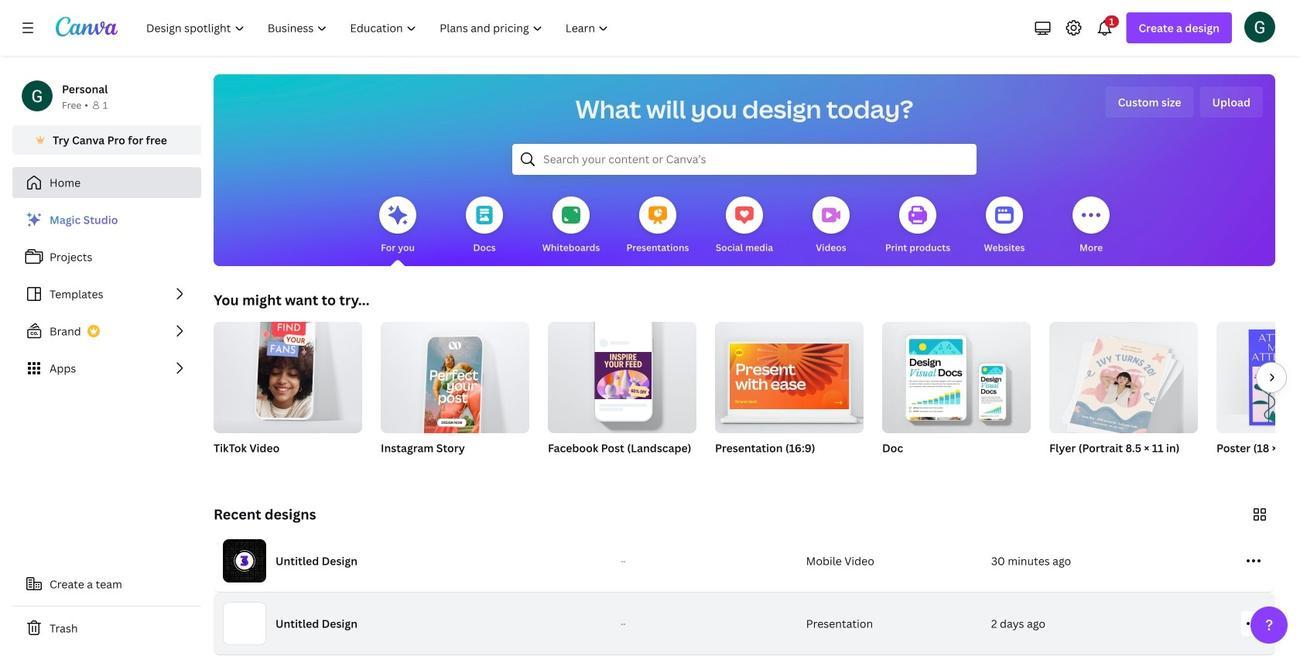 Task type: vqa. For each thing, say whether or not it's contained in the screenshot.
Create a design
no



Task type: locate. For each thing, give the bounding box(es) containing it.
top level navigation element
[[136, 12, 622, 43]]

None search field
[[512, 144, 977, 175]]

list
[[12, 204, 201, 384]]

group
[[214, 313, 362, 475], [214, 313, 362, 433], [381, 316, 529, 475], [381, 316, 529, 442], [548, 316, 697, 475], [548, 316, 697, 433], [715, 316, 864, 475], [715, 316, 864, 433], [882, 316, 1031, 475], [882, 316, 1031, 433], [1050, 316, 1198, 475], [1050, 316, 1198, 438], [1217, 322, 1300, 475], [1217, 322, 1300, 433]]

greg robinson image
[[1245, 11, 1276, 42]]



Task type: describe. For each thing, give the bounding box(es) containing it.
Search search field
[[543, 145, 946, 174]]



